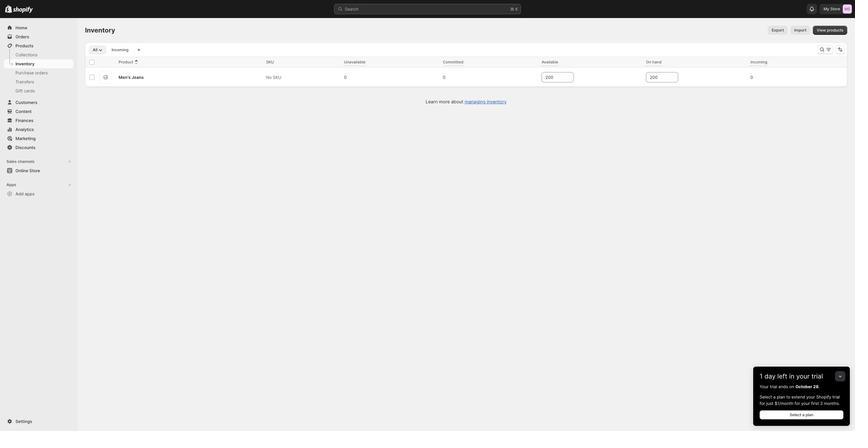 Task type: vqa. For each thing, say whether or not it's contained in the screenshot.
1st set from the bottom
no



Task type: locate. For each thing, give the bounding box(es) containing it.
a inside select a plan to extend your shopify trial for just $1/month for your first 3 months.
[[774, 395, 776, 400]]

0 down incoming button
[[751, 75, 753, 80]]

0 vertical spatial inventory
[[85, 26, 115, 34]]

committed
[[443, 60, 464, 64]]

1 vertical spatial incoming
[[751, 60, 768, 64]]

settings
[[15, 419, 32, 424]]

tab list
[[88, 45, 134, 54]]

0 vertical spatial trial
[[812, 373, 823, 381]]

2 horizontal spatial trial
[[833, 395, 840, 400]]

0 vertical spatial select
[[760, 395, 772, 400]]

on hand button
[[646, 59, 668, 65]]

1 vertical spatial store
[[29, 168, 40, 173]]

apps
[[25, 191, 35, 197]]

incoming inside button
[[751, 60, 768, 64]]

online store button
[[0, 166, 77, 175]]

inventory up all dropdown button
[[85, 26, 115, 34]]

0 down committed
[[443, 75, 446, 80]]

trial inside select a plan to extend your shopify trial for just $1/month for your first 3 months.
[[833, 395, 840, 400]]

store down 'sales channels' button
[[29, 168, 40, 173]]

select
[[760, 395, 772, 400], [790, 413, 802, 418]]

marketing link
[[4, 134, 73, 143]]

0 vertical spatial a
[[774, 395, 776, 400]]

just
[[767, 401, 774, 406]]

plan
[[777, 395, 786, 400], [806, 413, 814, 418]]

0 for 3rd 0 dropdown button from right
[[344, 75, 347, 80]]

view products
[[817, 28, 844, 33]]

2 vertical spatial trial
[[833, 395, 840, 400]]

day
[[765, 373, 776, 381]]

0 vertical spatial incoming
[[112, 47, 129, 52]]

managing inventory link
[[465, 99, 507, 104]]

left
[[778, 373, 788, 381]]

sku up no
[[266, 60, 274, 64]]

a down select a plan to extend your shopify trial for just $1/month for your first 3 months.
[[803, 413, 805, 418]]

import button
[[791, 26, 811, 35]]

channels
[[18, 159, 35, 164]]

months.
[[824, 401, 840, 406]]

1 horizontal spatial select
[[790, 413, 802, 418]]

for
[[760, 401, 766, 406], [795, 401, 800, 406]]

0 vertical spatial your
[[797, 373, 810, 381]]

import
[[795, 28, 807, 33]]

select a plan
[[790, 413, 814, 418]]

1 vertical spatial a
[[803, 413, 805, 418]]

shopify image
[[5, 5, 12, 13], [13, 7, 33, 13]]

0 button down committed
[[440, 73, 455, 82]]

1 vertical spatial sku
[[273, 75, 282, 80]]

a up just
[[774, 395, 776, 400]]

trial right your
[[770, 385, 778, 390]]

0 horizontal spatial for
[[760, 401, 766, 406]]

for left just
[[760, 401, 766, 406]]

incoming for incoming link
[[112, 47, 129, 52]]

available button
[[542, 59, 565, 65]]

select down select a plan to extend your shopify trial for just $1/month for your first 3 months.
[[790, 413, 802, 418]]

orders link
[[4, 32, 73, 41]]

plan down first
[[806, 413, 814, 418]]

2 for from the left
[[795, 401, 800, 406]]

a inside 'link'
[[803, 413, 805, 418]]

discounts link
[[4, 143, 73, 152]]

select up just
[[760, 395, 772, 400]]

1 day left in your trial
[[760, 373, 823, 381]]

learn
[[426, 99, 438, 104]]

sku inside button
[[266, 60, 274, 64]]

.
[[819, 385, 820, 390]]

transfers link
[[4, 77, 73, 86]]

1 vertical spatial inventory
[[15, 61, 35, 66]]

store for online store
[[29, 168, 40, 173]]

your
[[797, 373, 810, 381], [807, 395, 815, 400], [802, 401, 810, 406]]

sku button
[[266, 59, 281, 65]]

0 horizontal spatial store
[[29, 168, 40, 173]]

add
[[15, 191, 24, 197]]

0 horizontal spatial select
[[760, 395, 772, 400]]

plan inside select a plan to extend your shopify trial for just $1/month for your first 3 months.
[[777, 395, 786, 400]]

sales channels
[[6, 159, 35, 164]]

store right the my
[[831, 6, 841, 11]]

0 horizontal spatial incoming
[[112, 47, 129, 52]]

for down extend
[[795, 401, 800, 406]]

your up october
[[797, 373, 810, 381]]

settings link
[[4, 417, 73, 426]]

0 button down incoming button
[[748, 73, 762, 82]]

select a plan link
[[760, 411, 844, 420]]

0 vertical spatial sku
[[266, 60, 274, 64]]

orders
[[35, 70, 48, 75]]

1 for from the left
[[760, 401, 766, 406]]

2 horizontal spatial 0 button
[[748, 73, 762, 82]]

1 horizontal spatial for
[[795, 401, 800, 406]]

0 button down unavailable on the top left
[[342, 73, 356, 82]]

0 horizontal spatial trial
[[770, 385, 778, 390]]

select inside select a plan to extend your shopify trial for just $1/month for your first 3 months.
[[760, 395, 772, 400]]

⌘
[[511, 6, 514, 12]]

1 horizontal spatial inventory
[[85, 26, 115, 34]]

28
[[814, 385, 819, 390]]

managing
[[465, 99, 486, 104]]

home
[[15, 25, 27, 30]]

0
[[344, 75, 347, 80], [443, 75, 446, 80], [751, 75, 753, 80]]

your left first
[[802, 401, 810, 406]]

select inside 'link'
[[790, 413, 802, 418]]

2 0 from the left
[[443, 75, 446, 80]]

1 horizontal spatial a
[[803, 413, 805, 418]]

1 vertical spatial select
[[790, 413, 802, 418]]

1 horizontal spatial 0 button
[[440, 73, 455, 82]]

1 vertical spatial plan
[[806, 413, 814, 418]]

home link
[[4, 23, 73, 32]]

0 horizontal spatial 0 button
[[342, 73, 356, 82]]

0 horizontal spatial 0
[[344, 75, 347, 80]]

collections
[[15, 52, 37, 57]]

inventory
[[85, 26, 115, 34], [15, 61, 35, 66]]

store inside button
[[29, 168, 40, 173]]

purchase orders
[[15, 70, 48, 75]]

$1/month
[[775, 401, 794, 406]]

my store image
[[843, 5, 852, 14]]

trial up 28
[[812, 373, 823, 381]]

your
[[760, 385, 769, 390]]

sales channels button
[[4, 157, 73, 166]]

trial
[[812, 373, 823, 381], [770, 385, 778, 390], [833, 395, 840, 400]]

gift cards
[[15, 88, 35, 93]]

a
[[774, 395, 776, 400], [803, 413, 805, 418]]

no
[[266, 75, 272, 80]]

transfers
[[15, 79, 34, 84]]

sku right no
[[273, 75, 282, 80]]

inventory inside inventory link
[[15, 61, 35, 66]]

extend
[[792, 395, 806, 400]]

1 horizontal spatial 0
[[443, 75, 446, 80]]

view products link
[[813, 26, 848, 35]]

2 horizontal spatial 0
[[751, 75, 753, 80]]

trial inside dropdown button
[[812, 373, 823, 381]]

shopify
[[817, 395, 832, 400]]

products
[[827, 28, 844, 33]]

1 horizontal spatial store
[[831, 6, 841, 11]]

your up first
[[807, 395, 815, 400]]

apps button
[[4, 180, 73, 190]]

0 horizontal spatial plan
[[777, 395, 786, 400]]

my store
[[824, 6, 841, 11]]

1 horizontal spatial plan
[[806, 413, 814, 418]]

0 down unavailable on the top left
[[344, 75, 347, 80]]

None number field
[[542, 72, 564, 83], [646, 72, 669, 83], [542, 72, 564, 83], [646, 72, 669, 83]]

finances
[[15, 118, 33, 123]]

plan inside 'link'
[[806, 413, 814, 418]]

1 0 from the left
[[344, 75, 347, 80]]

plan up $1/month
[[777, 395, 786, 400]]

inventory
[[487, 99, 507, 104]]

0 horizontal spatial a
[[774, 395, 776, 400]]

1 horizontal spatial incoming
[[751, 60, 768, 64]]

0 horizontal spatial inventory
[[15, 61, 35, 66]]

inventory up 'purchase'
[[15, 61, 35, 66]]

customers link
[[4, 98, 73, 107]]

0 vertical spatial plan
[[777, 395, 786, 400]]

1 vertical spatial trial
[[770, 385, 778, 390]]

1 horizontal spatial trial
[[812, 373, 823, 381]]

finances link
[[4, 116, 73, 125]]

trial up months.
[[833, 395, 840, 400]]

0 vertical spatial store
[[831, 6, 841, 11]]



Task type: describe. For each thing, give the bounding box(es) containing it.
tab list containing all
[[88, 45, 134, 54]]

purchase
[[15, 70, 34, 75]]

gift
[[15, 88, 23, 93]]

export
[[772, 28, 784, 33]]

available
[[542, 60, 558, 64]]

first
[[812, 401, 819, 406]]

3 0 from the left
[[751, 75, 753, 80]]

men's jeans
[[119, 75, 144, 80]]

collections link
[[4, 50, 73, 59]]

on
[[646, 60, 652, 64]]

to
[[787, 395, 791, 400]]

2 vertical spatial your
[[802, 401, 810, 406]]

your trial ends on october 28 .
[[760, 385, 820, 390]]

1 vertical spatial your
[[807, 395, 815, 400]]

about
[[451, 99, 464, 104]]

apps
[[6, 182, 16, 187]]

unavailable
[[344, 60, 366, 64]]

products
[[15, 43, 33, 48]]

content
[[15, 109, 32, 114]]

plan for select a plan to extend your shopify trial for just $1/month for your first 3 months.
[[777, 395, 786, 400]]

jeans
[[132, 75, 144, 80]]

more
[[439, 99, 450, 104]]

k
[[516, 6, 518, 12]]

all button
[[89, 45, 106, 54]]

all
[[93, 47, 97, 52]]

store for my store
[[831, 6, 841, 11]]

incoming link
[[108, 45, 132, 54]]

plan for select a plan
[[806, 413, 814, 418]]

online store link
[[4, 166, 73, 175]]

unavailable button
[[344, 59, 372, 65]]

cards
[[24, 88, 35, 93]]

0 for 2nd 0 dropdown button from left
[[443, 75, 446, 80]]

content link
[[4, 107, 73, 116]]

⌘ k
[[511, 6, 518, 12]]

3
[[820, 401, 823, 406]]

select for select a plan
[[790, 413, 802, 418]]

committed button
[[443, 59, 470, 65]]

analytics
[[15, 127, 34, 132]]

your inside dropdown button
[[797, 373, 810, 381]]

inventory link
[[4, 59, 73, 68]]

products link
[[4, 41, 73, 50]]

men's jeans link
[[119, 74, 144, 81]]

men's
[[119, 75, 131, 80]]

select for select a plan to extend your shopify trial for just $1/month for your first 3 months.
[[760, 395, 772, 400]]

product button
[[119, 59, 140, 65]]

hand
[[653, 60, 662, 64]]

3 0 button from the left
[[748, 73, 762, 82]]

export button
[[768, 26, 788, 35]]

learn more about managing inventory
[[426, 99, 507, 104]]

2 0 button from the left
[[440, 73, 455, 82]]

marketing
[[15, 136, 36, 141]]

1 day left in your trial element
[[754, 384, 850, 426]]

customers
[[15, 100, 37, 105]]

add apps button
[[4, 190, 73, 199]]

0 horizontal spatial shopify image
[[5, 5, 12, 13]]

a for select a plan to extend your shopify trial for just $1/month for your first 3 months.
[[774, 395, 776, 400]]

1
[[760, 373, 763, 381]]

1 day left in your trial button
[[754, 367, 850, 381]]

add apps
[[15, 191, 35, 197]]

purchase orders link
[[4, 68, 73, 77]]

search
[[345, 6, 359, 12]]

a for select a plan
[[803, 413, 805, 418]]

online
[[15, 168, 28, 173]]

on hand
[[646, 60, 662, 64]]

on
[[790, 385, 795, 390]]

analytics link
[[4, 125, 73, 134]]

select a plan to extend your shopify trial for just $1/month for your first 3 months.
[[760, 395, 840, 406]]

discounts
[[15, 145, 35, 150]]

incoming for incoming button
[[751, 60, 768, 64]]

1 0 button from the left
[[342, 73, 356, 82]]

no sku
[[266, 75, 282, 80]]

orders
[[15, 34, 29, 39]]

online store
[[15, 168, 40, 173]]

my
[[824, 6, 830, 11]]

1 horizontal spatial shopify image
[[13, 7, 33, 13]]

in
[[790, 373, 795, 381]]

sales
[[6, 159, 17, 164]]

gift cards link
[[4, 86, 73, 95]]



